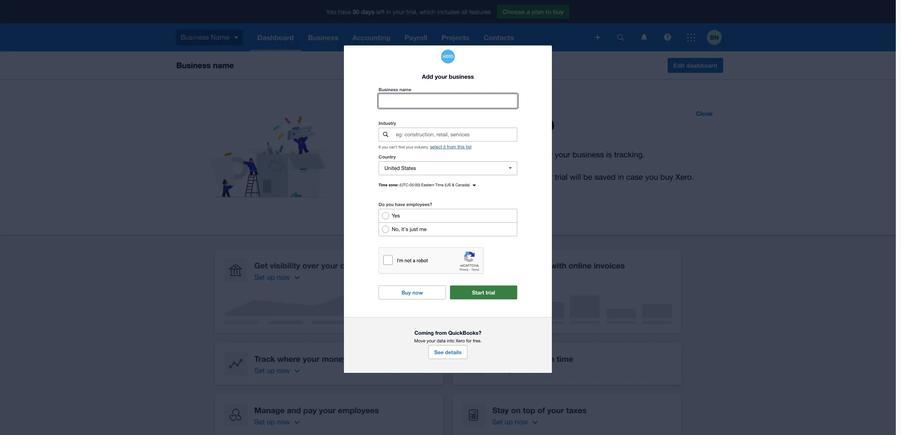 Task type: vqa. For each thing, say whether or not it's contained in the screenshot.
Xero
yes



Task type: locate. For each thing, give the bounding box(es) containing it.
list
[[466, 144, 472, 150]]

just
[[410, 226, 418, 232]]

canada)
[[456, 183, 470, 187]]

coming
[[415, 330, 434, 336]]

time zone: (utc-05:00) eastern time (us & canada)
[[379, 182, 470, 187]]

your right find
[[406, 145, 414, 149]]

coming from quickbooks? move your data into xero for free.
[[415, 330, 482, 343]]

time left zone:
[[379, 182, 388, 187]]

buy now button
[[379, 286, 446, 299]]

have
[[395, 202, 405, 207]]

your right the add in the top left of the page
[[435, 73, 448, 80]]

from
[[447, 144, 457, 150], [436, 330, 447, 336]]

see
[[435, 349, 444, 355]]

no,
[[392, 226, 400, 232]]

0 vertical spatial you
[[382, 145, 388, 149]]

details
[[445, 349, 462, 355]]

2 vertical spatial your
[[427, 338, 436, 343]]

do you have employees? group
[[379, 209, 518, 236]]

your for quickbooks?
[[427, 338, 436, 343]]

you right if
[[382, 145, 388, 149]]

from up data
[[436, 330, 447, 336]]

quickbooks?
[[449, 330, 482, 336]]

1 horizontal spatial from
[[447, 144, 457, 150]]

no, it's just me
[[392, 226, 427, 232]]

you right do
[[386, 202, 394, 207]]

your
[[435, 73, 448, 80], [406, 145, 414, 149], [427, 338, 436, 343]]

time left (us
[[436, 183, 444, 187]]

1 vertical spatial from
[[436, 330, 447, 336]]

now
[[413, 289, 423, 296]]

your left data
[[427, 338, 436, 343]]

Country field
[[379, 162, 501, 175]]

1 horizontal spatial time
[[436, 183, 444, 187]]

for
[[467, 338, 472, 343]]

this
[[458, 144, 465, 150]]

do
[[379, 202, 385, 207]]

see details
[[435, 349, 462, 355]]

add
[[422, 73, 434, 80]]

05:00)
[[410, 183, 421, 187]]

1 vertical spatial your
[[406, 145, 414, 149]]

buy now
[[402, 289, 423, 296]]

from right it
[[447, 144, 457, 150]]

into
[[447, 338, 455, 343]]

1 vertical spatial you
[[386, 202, 394, 207]]

can't
[[389, 145, 398, 149]]

business
[[379, 87, 398, 92]]

it's
[[402, 226, 409, 232]]

you inside the if you can't find your industry, select it from this list
[[382, 145, 388, 149]]

yes
[[392, 213, 400, 219]]

xero
[[456, 338, 465, 343]]

start trial
[[473, 289, 496, 296]]

your inside the if you can't find your industry, select it from this list
[[406, 145, 414, 149]]

time
[[379, 182, 388, 187], [436, 183, 444, 187]]

your inside "coming from quickbooks? move your data into xero for free."
[[427, 338, 436, 343]]

eastern
[[422, 183, 435, 187]]

you
[[382, 145, 388, 149], [386, 202, 394, 207]]

search icon image
[[383, 132, 388, 137]]

0 horizontal spatial from
[[436, 330, 447, 336]]



Task type: describe. For each thing, give the bounding box(es) containing it.
it
[[444, 144, 446, 150]]

xero image
[[441, 50, 455, 64]]

start trial button
[[450, 286, 518, 299]]

if you can't find your industry, select it from this list
[[379, 144, 472, 150]]

0 vertical spatial your
[[435, 73, 448, 80]]

0 vertical spatial from
[[447, 144, 457, 150]]

name
[[400, 87, 412, 92]]

employees?
[[407, 202, 433, 207]]

clear image
[[504, 161, 518, 175]]

move
[[415, 338, 426, 343]]

buy
[[402, 289, 411, 296]]

do you have employees?
[[379, 202, 433, 207]]

&
[[452, 183, 455, 187]]

Industry field
[[396, 128, 517, 141]]

country
[[379, 154, 396, 160]]

from inside "coming from quickbooks? move your data into xero for free."
[[436, 330, 447, 336]]

add your business
[[422, 73, 474, 80]]

free.
[[473, 338, 482, 343]]

find
[[399, 145, 405, 149]]

business
[[449, 73, 474, 80]]

Business name field
[[379, 94, 517, 108]]

if
[[379, 145, 381, 149]]

select it from this list button
[[430, 144, 472, 150]]

see details button
[[429, 345, 468, 359]]

industry,
[[415, 145, 429, 149]]

trial
[[486, 289, 496, 296]]

zone:
[[389, 182, 399, 187]]

your for can't
[[406, 145, 414, 149]]

you for have
[[386, 202, 394, 207]]

data
[[437, 338, 446, 343]]

business name
[[379, 87, 412, 92]]

0 horizontal spatial time
[[379, 182, 388, 187]]

me
[[420, 226, 427, 232]]

(us
[[445, 183, 451, 187]]

time inside time zone: (utc-05:00) eastern time (us & canada)
[[436, 183, 444, 187]]

industry
[[379, 120, 396, 126]]

start
[[473, 289, 485, 296]]

select
[[430, 144, 442, 150]]

you for can't
[[382, 145, 388, 149]]

(utc-
[[400, 183, 410, 187]]



